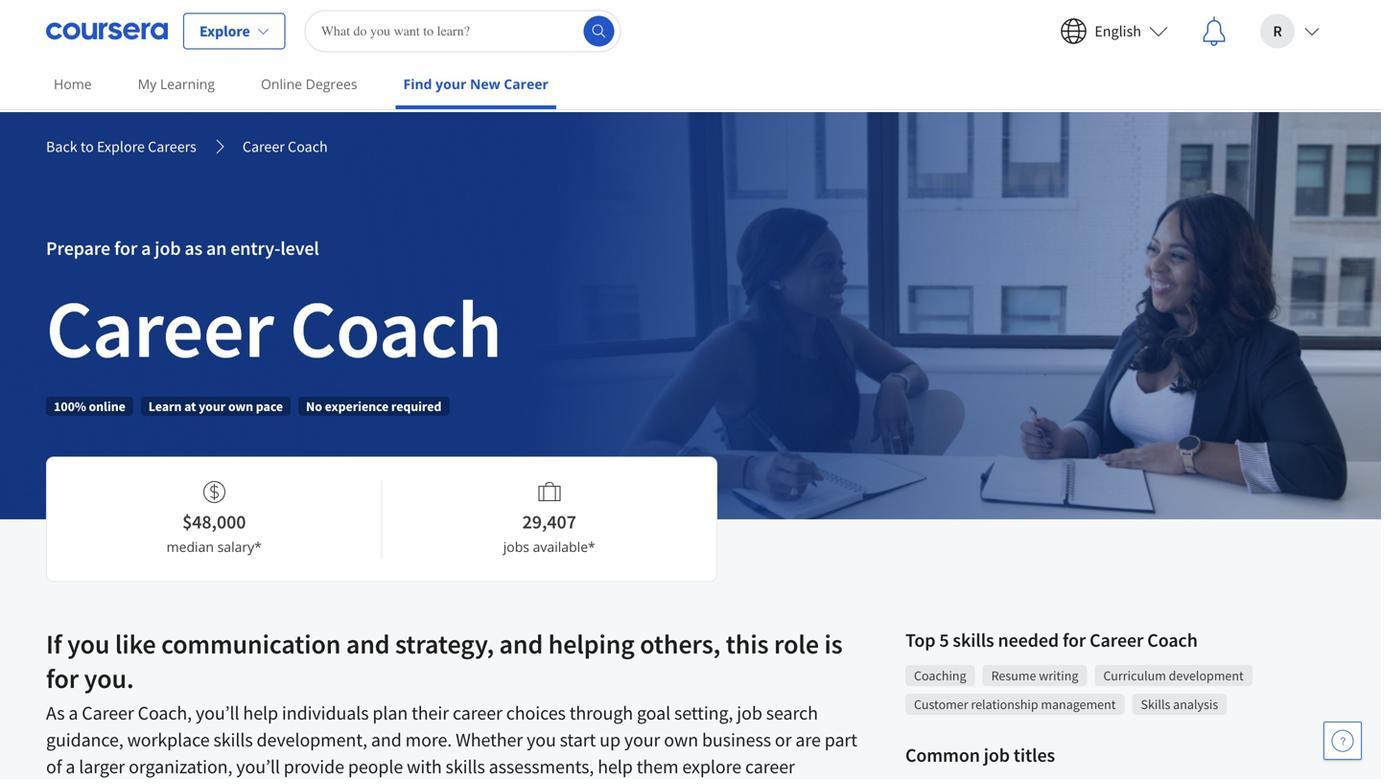 Task type: describe. For each thing, give the bounding box(es) containing it.
online degrees
[[261, 75, 357, 93]]

management
[[1041, 697, 1116, 714]]

2 vertical spatial skills
[[446, 756, 485, 779]]

find
[[403, 75, 432, 93]]

common job titles
[[906, 744, 1055, 768]]

top 5 skills needed for career coach
[[906, 629, 1198, 653]]

jobs
[[503, 538, 530, 556]]

home link
[[46, 62, 99, 106]]

2 vertical spatial job
[[984, 744, 1010, 768]]

choices
[[506, 702, 566, 726]]

role
[[774, 628, 819, 661]]

experience
[[325, 398, 389, 415]]

home
[[54, 75, 92, 93]]

* for $48,000
[[254, 538, 262, 556]]

$48,000 median salary *
[[167, 510, 262, 556]]

whether
[[456, 729, 523, 753]]

0 vertical spatial a
[[141, 236, 151, 260]]

customer
[[914, 697, 969, 714]]

development,
[[257, 729, 367, 753]]

2 vertical spatial coach
[[1148, 629, 1198, 653]]

29,407
[[523, 510, 576, 534]]

1 horizontal spatial your
[[436, 75, 467, 93]]

1 vertical spatial you'll
[[236, 756, 280, 779]]

english button
[[1045, 0, 1184, 62]]

as
[[46, 702, 65, 726]]

resume writing
[[992, 668, 1079, 685]]

skills
[[1141, 697, 1171, 714]]

r
[[1273, 22, 1282, 41]]

resume
[[992, 668, 1037, 685]]

required
[[391, 398, 442, 415]]

new
[[470, 75, 500, 93]]

0 vertical spatial you'll
[[196, 702, 239, 726]]

goal
[[637, 702, 671, 726]]

english
[[1095, 22, 1142, 41]]

available
[[533, 538, 588, 556]]

level
[[280, 236, 319, 260]]

workplace
[[127, 729, 210, 753]]

titles
[[1014, 744, 1055, 768]]

100% online
[[54, 398, 125, 415]]

median
[[167, 538, 214, 556]]

guidance,
[[46, 729, 123, 753]]

pace
[[256, 398, 283, 415]]

common
[[906, 744, 980, 768]]

find your new career link
[[396, 62, 556, 109]]

0 horizontal spatial own
[[228, 398, 253, 415]]

careers
[[148, 137, 197, 156]]

0 vertical spatial for
[[114, 236, 137, 260]]

back to explore careers link
[[46, 135, 197, 158]]

learn at your own pace
[[148, 398, 283, 415]]

back
[[46, 137, 77, 156]]

career up curriculum
[[1090, 629, 1144, 653]]

1 horizontal spatial help
[[598, 756, 633, 779]]

of
[[46, 756, 62, 779]]

curriculum development
[[1104, 668, 1244, 685]]

or
[[775, 729, 792, 753]]

others,
[[640, 628, 721, 661]]

find your new career
[[403, 75, 549, 93]]

5
[[940, 629, 949, 653]]

no
[[306, 398, 322, 415]]

are
[[796, 729, 821, 753]]

setting,
[[674, 702, 733, 726]]

coursera image
[[46, 16, 168, 47]]

online
[[89, 398, 125, 415]]

0 horizontal spatial you
[[67, 628, 110, 661]]

2 horizontal spatial skills
[[953, 629, 994, 653]]

top
[[906, 629, 936, 653]]

writing
[[1039, 668, 1079, 685]]

online degrees link
[[253, 62, 365, 106]]

* for 29,407
[[588, 538, 596, 556]]

is
[[825, 628, 843, 661]]

through
[[570, 702, 633, 726]]

up
[[600, 729, 621, 753]]

degrees
[[306, 75, 357, 93]]

explore inside "dropdown button"
[[200, 22, 250, 41]]

1 vertical spatial career coach
[[46, 278, 502, 379]]

100%
[[54, 398, 86, 415]]

0 horizontal spatial help
[[243, 702, 278, 726]]

curriculum
[[1104, 668, 1166, 685]]

my learning
[[138, 75, 215, 93]]

as
[[185, 236, 203, 260]]

if you like communication and strategy, and helping others, this role is for you. as a career coach, you'll help individuals plan their career choices through goal setting, job search guidance, workplace skills development, and more. whether you start up your own business or are part of a larger organization, you'll provide people with skills assessments, help them explore care
[[46, 628, 858, 780]]

0 horizontal spatial explore
[[97, 137, 145, 156]]

1 vertical spatial a
[[69, 702, 78, 726]]

own inside if you like communication and strategy, and helping others, this role is for you. as a career coach, you'll help individuals plan their career choices through goal setting, job search guidance, workplace skills development, and more. whether you start up your own business or are part of a larger organization, you'll provide people with skills assessments, help them explore care
[[664, 729, 698, 753]]



Task type: locate. For each thing, give the bounding box(es) containing it.
for up writing
[[1063, 629, 1086, 653]]

coach
[[288, 137, 328, 156], [290, 278, 502, 379], [1148, 629, 1198, 653]]

* right jobs
[[588, 538, 596, 556]]

job inside if you like communication and strategy, and helping others, this role is for you. as a career coach, you'll help individuals plan their career choices through goal setting, job search guidance, workplace skills development, and more. whether you start up your own business or are part of a larger organization, you'll provide people with skills assessments, help them explore care
[[737, 702, 763, 726]]

coaching
[[914, 668, 967, 685]]

assessments,
[[489, 756, 594, 779]]

$48,000
[[182, 510, 246, 534]]

0 vertical spatial you
[[67, 628, 110, 661]]

skills right 5
[[953, 629, 994, 653]]

provide
[[284, 756, 344, 779]]

0 horizontal spatial skills
[[213, 729, 253, 753]]

a right the of
[[66, 756, 75, 779]]

explore right to
[[97, 137, 145, 156]]

business
[[702, 729, 771, 753]]

and
[[346, 628, 390, 661], [499, 628, 543, 661], [371, 729, 402, 753]]

0 vertical spatial coach
[[288, 137, 328, 156]]

own down setting,
[[664, 729, 698, 753]]

1 horizontal spatial job
[[737, 702, 763, 726]]

1 horizontal spatial *
[[588, 538, 596, 556]]

analysis
[[1173, 697, 1219, 714]]

for inside if you like communication and strategy, and helping others, this role is for you. as a career coach, you'll help individuals plan their career choices through goal setting, job search guidance, workplace skills development, and more. whether you start up your own business or are part of a larger organization, you'll provide people with skills assessments, help them explore care
[[46, 662, 79, 696]]

to
[[80, 137, 94, 156]]

job up business
[[737, 702, 763, 726]]

you
[[67, 628, 110, 661], [527, 729, 556, 753]]

help down up
[[598, 756, 633, 779]]

explore up learning
[[200, 22, 250, 41]]

a
[[141, 236, 151, 260], [69, 702, 78, 726], [66, 756, 75, 779]]

explore
[[682, 756, 742, 779]]

learn
[[148, 398, 182, 415]]

plan
[[373, 702, 408, 726]]

individuals
[[282, 702, 369, 726]]

prepare for a job as an entry-level
[[46, 236, 319, 260]]

and left helping
[[499, 628, 543, 661]]

for
[[114, 236, 137, 260], [1063, 629, 1086, 653], [46, 662, 79, 696]]

development
[[1169, 668, 1244, 685]]

own
[[228, 398, 253, 415], [664, 729, 698, 753]]

* inside 29,407 jobs available *
[[588, 538, 596, 556]]

1 horizontal spatial skills
[[446, 756, 485, 779]]

search
[[766, 702, 818, 726]]

for up as
[[46, 662, 79, 696]]

more.
[[405, 729, 452, 753]]

an
[[206, 236, 227, 260]]

1 vertical spatial you
[[527, 729, 556, 753]]

my learning link
[[130, 62, 223, 106]]

larger
[[79, 756, 125, 779]]

career coach down the online
[[243, 137, 328, 156]]

1 vertical spatial explore
[[97, 137, 145, 156]]

0 vertical spatial skills
[[953, 629, 994, 653]]

2 horizontal spatial for
[[1063, 629, 1086, 653]]

career
[[453, 702, 503, 726]]

job left as
[[155, 236, 181, 260]]

*
[[254, 538, 262, 556], [588, 538, 596, 556]]

you'll
[[196, 702, 239, 726], [236, 756, 280, 779]]

their
[[412, 702, 449, 726]]

* right "median"
[[254, 538, 262, 556]]

your right find
[[436, 75, 467, 93]]

1 * from the left
[[254, 538, 262, 556]]

a right as
[[69, 702, 78, 726]]

0 vertical spatial help
[[243, 702, 278, 726]]

2 vertical spatial a
[[66, 756, 75, 779]]

like
[[115, 628, 156, 661]]

online
[[261, 75, 302, 93]]

own left 'pace'
[[228, 398, 253, 415]]

1 vertical spatial your
[[199, 398, 226, 415]]

them
[[637, 756, 679, 779]]

you right if
[[67, 628, 110, 661]]

1 horizontal spatial you
[[527, 729, 556, 753]]

2 horizontal spatial your
[[624, 729, 660, 753]]

skills up "organization,"
[[213, 729, 253, 753]]

What do you want to learn? text field
[[305, 10, 621, 52]]

your right at
[[199, 398, 226, 415]]

2 horizontal spatial job
[[984, 744, 1010, 768]]

0 vertical spatial your
[[436, 75, 467, 93]]

coach up 'required'
[[290, 278, 502, 379]]

start
[[560, 729, 596, 753]]

your down goal
[[624, 729, 660, 753]]

help up development,
[[243, 702, 278, 726]]

coach up curriculum development
[[1148, 629, 1198, 653]]

career up learn
[[46, 278, 274, 379]]

you'll left provide
[[236, 756, 280, 779]]

skills analysis
[[1141, 697, 1219, 714]]

for right the prepare
[[114, 236, 137, 260]]

0 vertical spatial explore
[[200, 22, 250, 41]]

this
[[726, 628, 769, 661]]

1 vertical spatial for
[[1063, 629, 1086, 653]]

1 horizontal spatial explore
[[200, 22, 250, 41]]

0 vertical spatial job
[[155, 236, 181, 260]]

career coach up 'pace'
[[46, 278, 502, 379]]

relationship
[[971, 697, 1039, 714]]

explore
[[200, 22, 250, 41], [97, 137, 145, 156]]

part
[[825, 729, 858, 753]]

1 vertical spatial job
[[737, 702, 763, 726]]

prepare
[[46, 236, 110, 260]]

explore button
[[183, 13, 286, 49]]

0 horizontal spatial job
[[155, 236, 181, 260]]

0 horizontal spatial *
[[254, 538, 262, 556]]

you.
[[84, 662, 134, 696]]

and down plan
[[371, 729, 402, 753]]

at
[[184, 398, 196, 415]]

salary
[[217, 538, 254, 556]]

career right new
[[504, 75, 549, 93]]

2 vertical spatial for
[[46, 662, 79, 696]]

career down you.
[[82, 702, 134, 726]]

help center image
[[1332, 730, 1355, 753]]

2 * from the left
[[588, 538, 596, 556]]

if
[[46, 628, 62, 661]]

career
[[504, 75, 549, 93], [243, 137, 285, 156], [46, 278, 274, 379], [1090, 629, 1144, 653], [82, 702, 134, 726]]

1 horizontal spatial for
[[114, 236, 137, 260]]

career down the online
[[243, 137, 285, 156]]

0 vertical spatial career coach
[[243, 137, 328, 156]]

your inside if you like communication and strategy, and helping others, this role is for you. as a career coach, you'll help individuals plan their career choices through goal setting, job search guidance, workplace skills development, and more. whether you start up your own business or are part of a larger organization, you'll provide people with skills assessments, help them explore care
[[624, 729, 660, 753]]

customer relationship management
[[914, 697, 1116, 714]]

you up assessments,
[[527, 729, 556, 753]]

coach down the online degrees
[[288, 137, 328, 156]]

* inside $48,000 median salary *
[[254, 538, 262, 556]]

learning
[[160, 75, 215, 93]]

0 horizontal spatial your
[[199, 398, 226, 415]]

entry-
[[230, 236, 280, 260]]

None search field
[[305, 10, 621, 52]]

29,407 jobs available *
[[503, 510, 596, 556]]

career inside if you like communication and strategy, and helping others, this role is for you. as a career coach, you'll help individuals plan their career choices through goal setting, job search guidance, workplace skills development, and more. whether you start up your own business or are part of a larger organization, you'll provide people with skills assessments, help them explore care
[[82, 702, 134, 726]]

career coach
[[243, 137, 328, 156], [46, 278, 502, 379]]

1 vertical spatial coach
[[290, 278, 502, 379]]

1 vertical spatial own
[[664, 729, 698, 753]]

back to explore careers
[[46, 137, 197, 156]]

my
[[138, 75, 157, 93]]

and up plan
[[346, 628, 390, 661]]

needed
[[998, 629, 1059, 653]]

strategy,
[[395, 628, 494, 661]]

with
[[407, 756, 442, 779]]

helping
[[548, 628, 635, 661]]

job
[[155, 236, 181, 260], [737, 702, 763, 726], [984, 744, 1010, 768]]

job left titles
[[984, 744, 1010, 768]]

2 vertical spatial your
[[624, 729, 660, 753]]

skills down whether
[[446, 756, 485, 779]]

r button
[[1245, 0, 1335, 62]]

0 horizontal spatial for
[[46, 662, 79, 696]]

1 vertical spatial skills
[[213, 729, 253, 753]]

0 vertical spatial own
[[228, 398, 253, 415]]

1 vertical spatial help
[[598, 756, 633, 779]]

1 horizontal spatial own
[[664, 729, 698, 753]]

communication
[[161, 628, 341, 661]]

you'll right coach,
[[196, 702, 239, 726]]

a left as
[[141, 236, 151, 260]]



Task type: vqa. For each thing, say whether or not it's contained in the screenshot.
over
no



